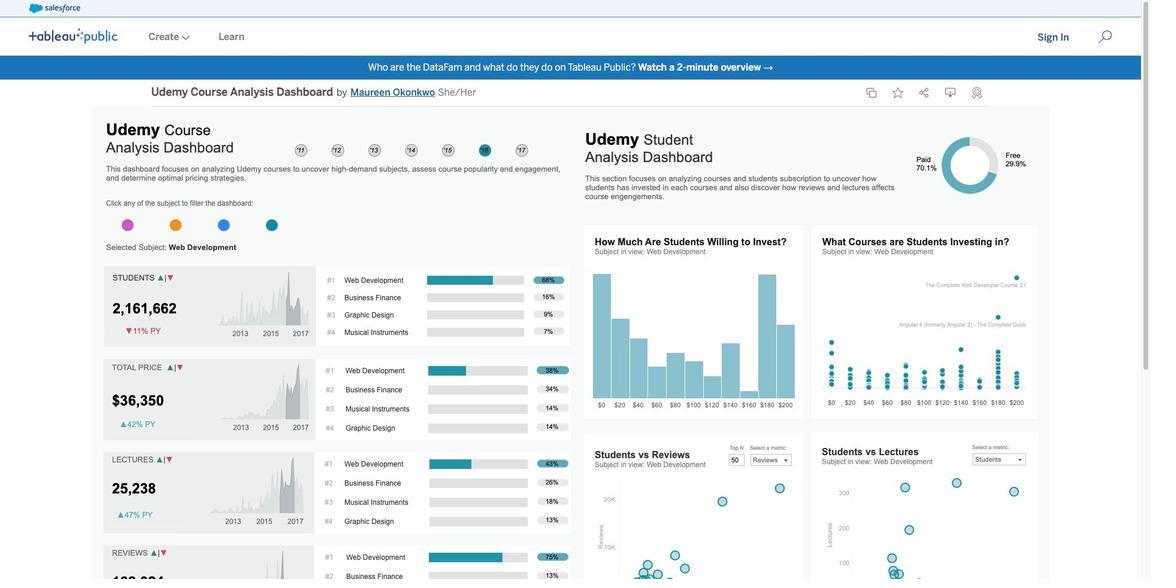 Task type: locate. For each thing, give the bounding box(es) containing it.
nominate for viz of the day image
[[971, 87, 982, 99]]

go to search image
[[1084, 30, 1127, 44]]

favorite button image
[[892, 87, 903, 98]]

create image
[[179, 35, 190, 40]]



Task type: vqa. For each thing, say whether or not it's contained in the screenshot.
gary.orlando IMAGE
no



Task type: describe. For each thing, give the bounding box(es) containing it.
logo image
[[29, 28, 117, 44]]

make a copy image
[[866, 87, 877, 98]]

salesforce logo image
[[29, 4, 80, 13]]



